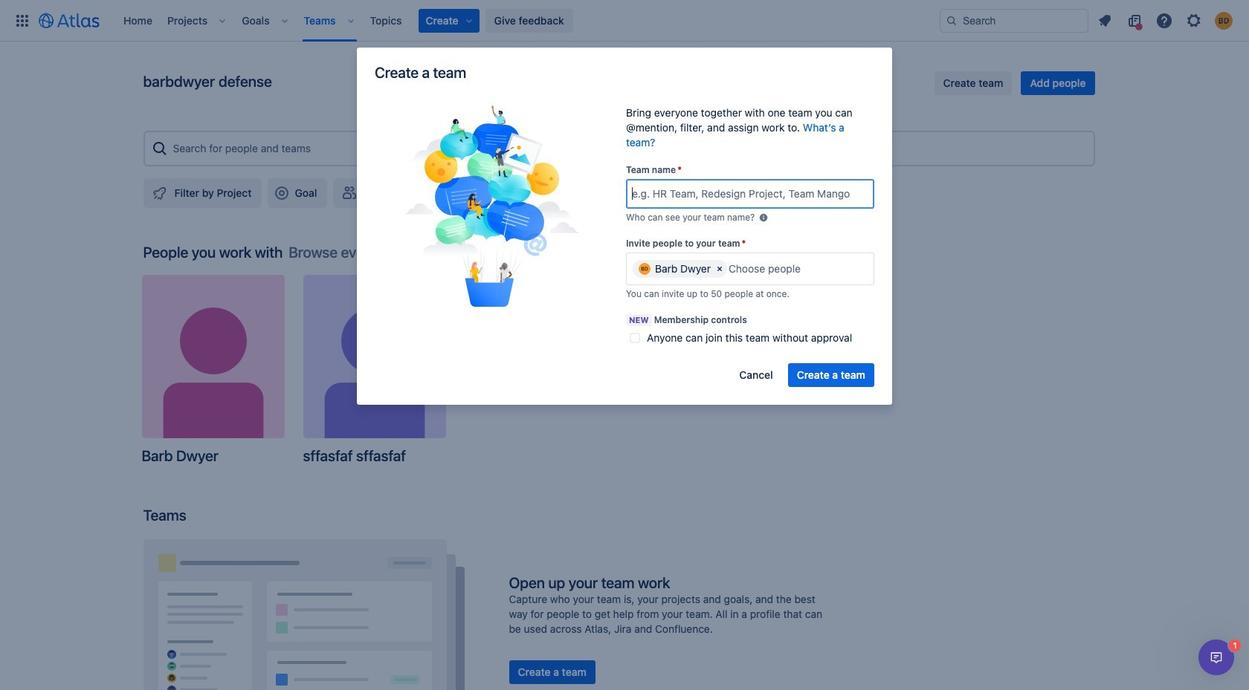 Task type: vqa. For each thing, say whether or not it's contained in the screenshot.
tab list
no



Task type: locate. For each thing, give the bounding box(es) containing it.
Choose people text field
[[729, 262, 820, 277]]

help image
[[1156, 12, 1174, 29]]

create a team image
[[403, 106, 580, 307]]

Search field
[[940, 9, 1089, 32]]

top element
[[9, 0, 940, 41]]

clear image
[[714, 263, 726, 275]]

dialog
[[1199, 640, 1235, 676]]

None search field
[[940, 9, 1089, 32]]

your team name is visible to anyone in your organisation. it may be visible on work shared outside your organisation. image
[[758, 212, 770, 224]]

search image
[[946, 15, 958, 26]]

teams profile page image
[[143, 540, 464, 691]]

search for people and teams image
[[151, 140, 168, 158]]

banner
[[0, 0, 1250, 42]]



Task type: describe. For each thing, give the bounding box(es) containing it.
e.g. HR Team, Redesign Project, Team Mango field
[[628, 181, 873, 207]]

Search for people and teams field
[[168, 135, 1088, 162]]

browse everyone image
[[408, 244, 425, 262]]

create a team element
[[387, 106, 596, 311]]



